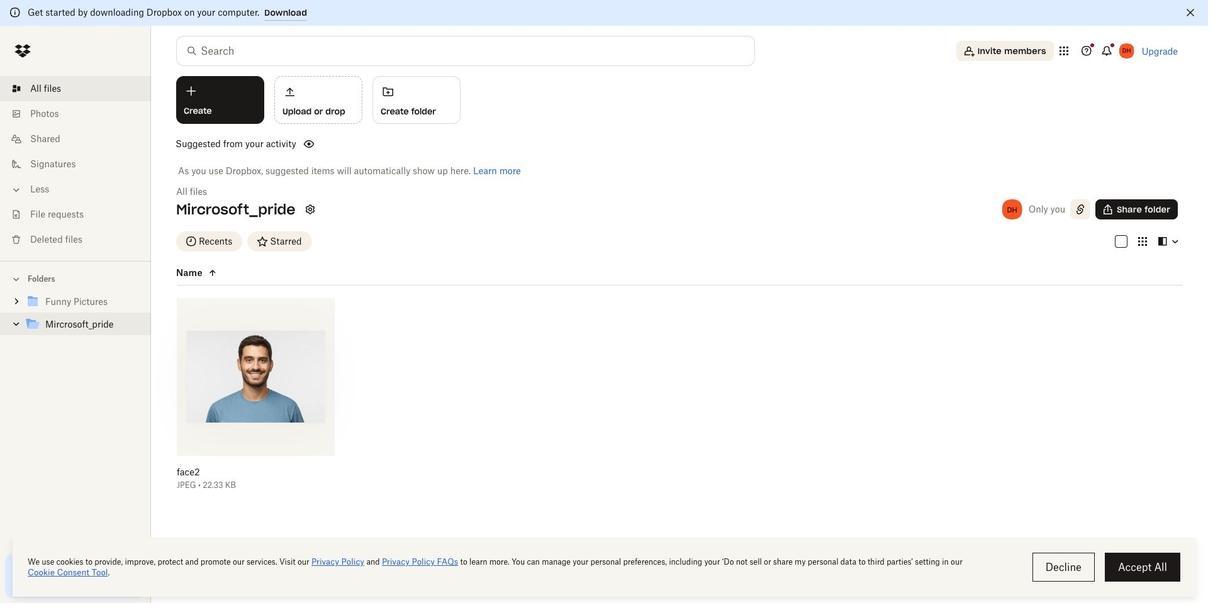 Task type: locate. For each thing, give the bounding box(es) containing it.
alert
[[0, 0, 1208, 26]]

dropbox image
[[10, 38, 35, 64]]

group
[[0, 288, 151, 346]]

file, face2.jpeg row
[[172, 298, 335, 499]]

list item
[[0, 76, 151, 101]]

list
[[0, 69, 151, 261]]



Task type: vqa. For each thing, say whether or not it's contained in the screenshot.
the right windows-color-waves link
no



Task type: describe. For each thing, give the bounding box(es) containing it.
less image
[[10, 184, 23, 196]]

folder settings image
[[303, 202, 318, 217]]

Search text field
[[201, 43, 729, 59]]



